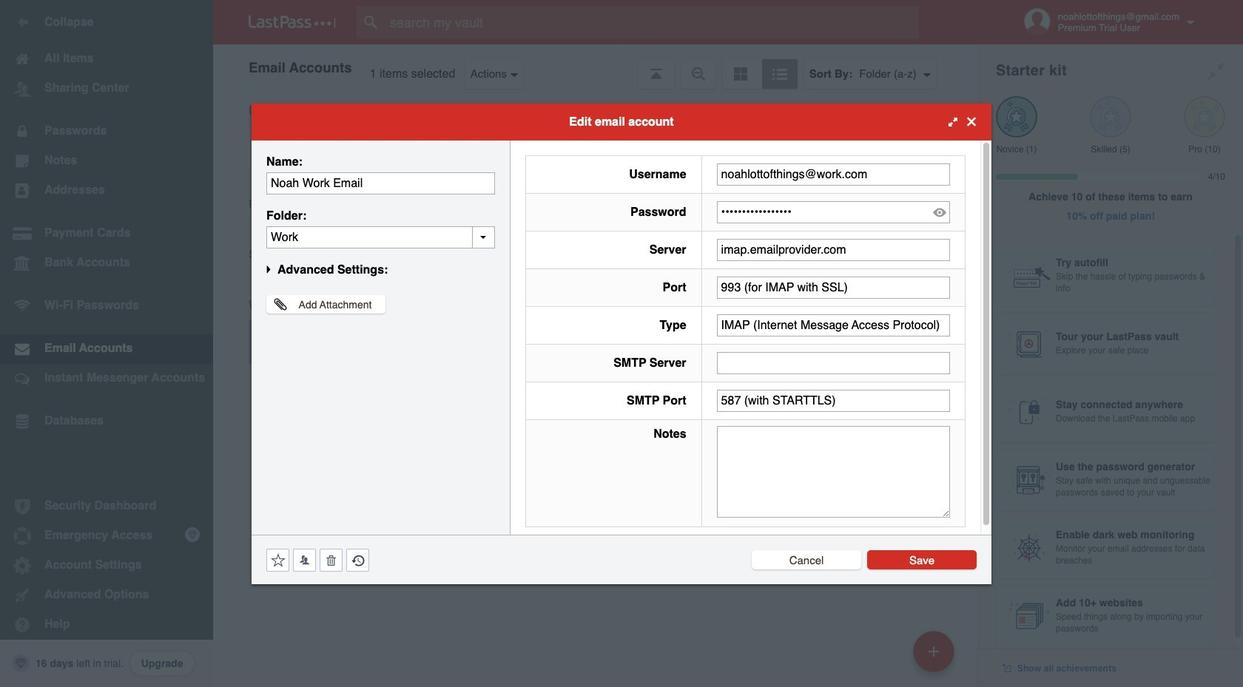 Task type: locate. For each thing, give the bounding box(es) containing it.
new item image
[[929, 647, 939, 657]]

None password field
[[717, 201, 951, 223]]

dialog
[[252, 103, 992, 584]]

None text field
[[717, 163, 951, 185], [717, 239, 951, 261], [717, 277, 951, 299], [717, 314, 951, 336], [717, 352, 951, 374], [717, 163, 951, 185], [717, 239, 951, 261], [717, 277, 951, 299], [717, 314, 951, 336], [717, 352, 951, 374]]

None text field
[[267, 172, 495, 194], [267, 226, 495, 248], [717, 390, 951, 412], [717, 426, 951, 518], [267, 172, 495, 194], [267, 226, 495, 248], [717, 390, 951, 412], [717, 426, 951, 518]]



Task type: describe. For each thing, give the bounding box(es) containing it.
main navigation navigation
[[0, 0, 213, 688]]

vault options navigation
[[213, 44, 979, 89]]

new item navigation
[[908, 627, 964, 688]]

Search search field
[[357, 6, 948, 38]]

search my vault text field
[[357, 6, 948, 38]]

lastpass image
[[249, 16, 336, 29]]



